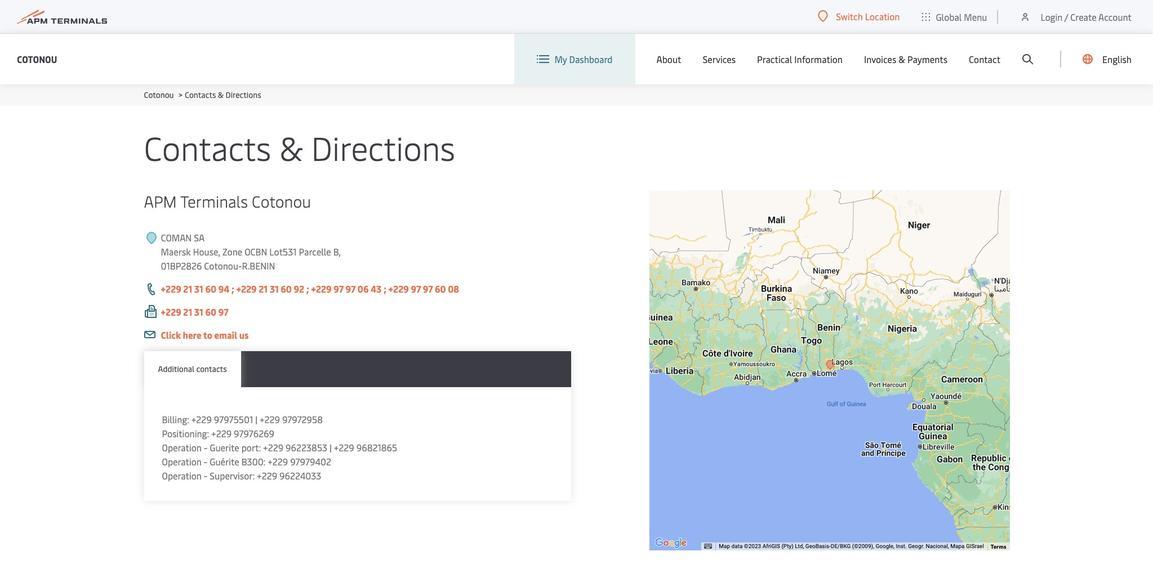 Task type: describe. For each thing, give the bounding box(es) containing it.
terms link
[[991, 543, 1007, 551]]

services button
[[703, 34, 736, 85]]

+229 up positioning:
[[192, 414, 212, 426]]

(pty)
[[782, 544, 794, 550]]

click here to email us
[[161, 329, 249, 342]]

global menu
[[937, 10, 988, 23]]

cotonou for cotonou
[[17, 53, 57, 65]]

97979402
[[290, 456, 332, 468]]

switch location
[[837, 10, 900, 23]]

31 for 97
[[194, 306, 203, 318]]

+229 21 31 60 97 link
[[161, 306, 229, 318]]

1 ; from the left
[[232, 283, 234, 295]]

(©2009),
[[853, 544, 875, 550]]

additional contacts
[[158, 364, 227, 375]]

ltd,
[[795, 544, 805, 550]]

maersk
[[161, 246, 191, 258]]

invoices & payments
[[865, 53, 948, 65]]

mapa
[[951, 544, 965, 550]]

96223853
[[286, 442, 328, 454]]

gisrael
[[967, 544, 985, 550]]

+229 right 92
[[311, 283, 332, 295]]

+229 left "96821865"
[[334, 442, 354, 454]]

my dashboard button
[[537, 34, 613, 85]]

1 operation from the top
[[162, 442, 202, 454]]

afrigis
[[763, 544, 781, 550]]

96224033
[[280, 470, 322, 483]]

map data ©2023 afrigis (pty) ltd, geobasis-de/bkg (©2009), google, inst. geogr. nacional, mapa gisrael
[[719, 544, 985, 550]]

97975501
[[214, 414, 253, 426]]

switch
[[837, 10, 863, 23]]

port:
[[242, 442, 261, 454]]

my dashboard
[[555, 53, 613, 65]]

& for contacts
[[280, 125, 303, 170]]

de/bkg
[[831, 544, 851, 550]]

lot531
[[270, 246, 297, 258]]

information
[[795, 53, 843, 65]]

supervisor:
[[210, 470, 255, 483]]

additional contacts tab list
[[144, 352, 572, 388]]

email
[[215, 329, 237, 342]]

2 vertical spatial cotonou
[[252, 191, 311, 212]]

97972958
[[282, 414, 323, 426]]

terminals
[[180, 191, 248, 212]]

english
[[1103, 53, 1132, 65]]

0 vertical spatial cotonou link
[[17, 52, 57, 66]]

& for invoices
[[899, 53, 906, 65]]

account
[[1099, 10, 1132, 23]]

60 up to
[[205, 306, 216, 318]]

to
[[203, 329, 213, 342]]

1 horizontal spatial directions
[[311, 125, 456, 170]]

coman sa maersk house, zone ocbn lot531 parcelle b, 01bp2826 cotonou-r.benin
[[161, 232, 341, 272]]

english button
[[1083, 34, 1132, 85]]

1 horizontal spatial cotonou link
[[144, 90, 174, 100]]

billing: +229 97975501 | +229 97972958 positioning: +229 97976269 operation - guerite port: +229 96223853 | +229 96821865 operation - guérite b300: +229 97979402 operation - supervisor: +229 96224033
[[162, 414, 398, 483]]

+229 21 31 60 94 ; +229 21 31 60 92 ; +229 97 97 06 43 ; +229 97 97 60 08 link
[[161, 283, 460, 295]]

b300:
[[242, 456, 266, 468]]

©2023
[[745, 544, 762, 550]]

01bp2826
[[161, 260, 202, 272]]

2 ; from the left
[[307, 283, 309, 295]]

about button
[[657, 34, 682, 85]]

services
[[703, 53, 736, 65]]

login
[[1041, 10, 1063, 23]]

global
[[937, 10, 963, 23]]

map region
[[510, 164, 1088, 584]]

login / create account link
[[1021, 0, 1132, 33]]

practical
[[758, 53, 793, 65]]

+229 up guerite
[[211, 428, 232, 440]]

+229 up click
[[161, 306, 181, 318]]

96821865
[[357, 442, 398, 454]]

additional
[[158, 364, 195, 375]]

+229 right port: in the bottom of the page
[[263, 442, 284, 454]]

additional contacts tab panel
[[144, 388, 572, 502]]

payments
[[908, 53, 948, 65]]

2 operation from the top
[[162, 456, 202, 468]]

21 down r.benin at top left
[[259, 283, 268, 295]]

+229 21 31 60 94 ; +229 21 31 60 92 ; +229 97 97 06 43 ; +229 97 97 60 08
[[161, 283, 460, 295]]

3 operation from the top
[[162, 470, 202, 483]]

here
[[183, 329, 202, 342]]

2 - from the top
[[204, 456, 208, 468]]

+229 21 31 60 97
[[161, 306, 229, 318]]

0 horizontal spatial directions
[[226, 90, 261, 100]]

cotonou > contacts & directions
[[144, 90, 261, 100]]

parcelle
[[299, 246, 331, 258]]

b,
[[334, 246, 341, 258]]

invoices
[[865, 53, 897, 65]]



Task type: vqa. For each thing, say whether or not it's contained in the screenshot.
the (©2009),
yes



Task type: locate. For each thing, give the bounding box(es) containing it.
0 vertical spatial |
[[255, 414, 258, 426]]

1 horizontal spatial ;
[[307, 283, 309, 295]]

21 for +229 21 31 60 97
[[183, 306, 192, 318]]

+229 down the b300:
[[257, 470, 277, 483]]

+229 down "01bp2826"
[[161, 283, 181, 295]]

sa
[[194, 232, 205, 244]]

billing:
[[162, 414, 189, 426]]

terms
[[991, 543, 1007, 551]]

ocbn
[[245, 246, 267, 258]]

; right 92
[[307, 283, 309, 295]]

guerite
[[210, 442, 239, 454]]

92
[[294, 283, 305, 295]]

1 vertical spatial -
[[204, 456, 208, 468]]

+229 right the b300:
[[268, 456, 288, 468]]

3 ; from the left
[[384, 283, 387, 295]]

0 vertical spatial contacts
[[185, 90, 216, 100]]

zone
[[223, 246, 243, 258]]

08
[[448, 283, 460, 295]]

1 horizontal spatial cotonou
[[144, 90, 174, 100]]

&
[[899, 53, 906, 65], [218, 90, 224, 100], [280, 125, 303, 170]]

31 left 92
[[270, 283, 279, 295]]

2 vertical spatial &
[[280, 125, 303, 170]]

1 horizontal spatial |
[[330, 442, 332, 454]]

us
[[239, 329, 249, 342]]

0 vertical spatial -
[[204, 442, 208, 454]]

dashboard
[[570, 53, 613, 65]]

google,
[[876, 544, 895, 550]]

create
[[1071, 10, 1097, 23]]

| right 96223853 on the left
[[330, 442, 332, 454]]

2 horizontal spatial &
[[899, 53, 906, 65]]

apm
[[144, 191, 177, 212]]

3 - from the top
[[204, 470, 208, 483]]

2 vertical spatial -
[[204, 470, 208, 483]]

invoices & payments button
[[865, 34, 948, 85]]

about
[[657, 53, 682, 65]]

contact
[[970, 53, 1001, 65]]

| up 97976269
[[255, 414, 258, 426]]

31 for 94
[[194, 283, 203, 295]]

1 vertical spatial cotonou
[[144, 90, 174, 100]]

house,
[[193, 246, 220, 258]]

0 vertical spatial operation
[[162, 442, 202, 454]]

menu
[[965, 10, 988, 23]]

97976269
[[234, 428, 275, 440]]

keyboard shortcuts image
[[705, 545, 713, 550]]

practical information button
[[758, 34, 843, 85]]

- left supervisor:
[[204, 470, 208, 483]]

-
[[204, 442, 208, 454], [204, 456, 208, 468], [204, 470, 208, 483]]

positioning:
[[162, 428, 209, 440]]

0 horizontal spatial ;
[[232, 283, 234, 295]]

location
[[866, 10, 900, 23]]

map
[[719, 544, 731, 550]]

1 vertical spatial |
[[330, 442, 332, 454]]

0 vertical spatial cotonou
[[17, 53, 57, 65]]

31 up +229 21 31 60 97
[[194, 283, 203, 295]]

31 up click here to email us link
[[194, 306, 203, 318]]

0 horizontal spatial cotonou link
[[17, 52, 57, 66]]

2 horizontal spatial cotonou
[[252, 191, 311, 212]]

0 vertical spatial &
[[899, 53, 906, 65]]

geogr.
[[909, 544, 925, 550]]

1 vertical spatial operation
[[162, 456, 202, 468]]

nacional,
[[926, 544, 950, 550]]

2 horizontal spatial ;
[[384, 283, 387, 295]]

cotonou
[[17, 53, 57, 65], [144, 90, 174, 100], [252, 191, 311, 212]]

; right 94
[[232, 283, 234, 295]]

contacts down cotonou > contacts & directions at the left top of the page
[[144, 125, 271, 170]]

>
[[179, 90, 183, 100]]

21 up here at bottom
[[183, 306, 192, 318]]

1 vertical spatial cotonou link
[[144, 90, 174, 100]]

60
[[205, 283, 216, 295], [281, 283, 292, 295], [435, 283, 446, 295], [205, 306, 216, 318]]

2 vertical spatial operation
[[162, 470, 202, 483]]

21 for +229 21 31 60 94 ; +229 21 31 60 92 ; +229 97 97 06 43 ; +229 97 97 60 08
[[183, 283, 192, 295]]

my
[[555, 53, 567, 65]]

directions
[[226, 90, 261, 100], [311, 125, 456, 170]]

0 horizontal spatial |
[[255, 414, 258, 426]]

- left guerite
[[204, 442, 208, 454]]

login / create account
[[1041, 10, 1132, 23]]

data
[[732, 544, 743, 550]]

contacts
[[196, 364, 227, 375]]

60 left 94
[[205, 283, 216, 295]]

21
[[183, 283, 192, 295], [259, 283, 268, 295], [183, 306, 192, 318]]

1 horizontal spatial &
[[280, 125, 303, 170]]

+229 up 97976269
[[260, 414, 280, 426]]

geobasis-
[[806, 544, 831, 550]]

94
[[219, 283, 230, 295]]

21 down "01bp2826"
[[183, 283, 192, 295]]

guérite
[[210, 456, 239, 468]]

- left guérite
[[204, 456, 208, 468]]

google image
[[652, 537, 690, 551]]

apm terminals cotonou
[[144, 191, 311, 212]]

60 left 08
[[435, 283, 446, 295]]

click here to email us link
[[161, 329, 249, 342]]

coman
[[161, 232, 192, 244]]

|
[[255, 414, 258, 426], [330, 442, 332, 454]]

cotonou-
[[204, 260, 242, 272]]

; right the 43
[[384, 283, 387, 295]]

& inside popup button
[[899, 53, 906, 65]]

43
[[371, 283, 382, 295]]

97
[[334, 283, 344, 295], [346, 283, 356, 295], [411, 283, 421, 295], [423, 283, 433, 295], [219, 306, 229, 318]]

click
[[161, 329, 181, 342]]

inst.
[[897, 544, 907, 550]]

0 horizontal spatial &
[[218, 90, 224, 100]]

practical information
[[758, 53, 843, 65]]

0 vertical spatial directions
[[226, 90, 261, 100]]

contacts & directions
[[144, 125, 456, 170]]

06
[[358, 283, 369, 295]]

operation
[[162, 442, 202, 454], [162, 456, 202, 468], [162, 470, 202, 483]]

;
[[232, 283, 234, 295], [307, 283, 309, 295], [384, 283, 387, 295]]

switch location button
[[819, 10, 900, 23]]

+229
[[161, 283, 181, 295], [236, 283, 257, 295], [311, 283, 332, 295], [389, 283, 409, 295], [161, 306, 181, 318], [192, 414, 212, 426], [260, 414, 280, 426], [211, 428, 232, 440], [263, 442, 284, 454], [334, 442, 354, 454], [268, 456, 288, 468], [257, 470, 277, 483]]

/
[[1065, 10, 1069, 23]]

contacts right >
[[185, 90, 216, 100]]

0 horizontal spatial cotonou
[[17, 53, 57, 65]]

+229 right 94
[[236, 283, 257, 295]]

contact button
[[970, 34, 1001, 85]]

global menu button
[[912, 0, 999, 34]]

1 vertical spatial &
[[218, 90, 224, 100]]

1 vertical spatial directions
[[311, 125, 456, 170]]

1 - from the top
[[204, 442, 208, 454]]

contacts
[[185, 90, 216, 100], [144, 125, 271, 170]]

1 vertical spatial contacts
[[144, 125, 271, 170]]

60 left 92
[[281, 283, 292, 295]]

+229 right the 43
[[389, 283, 409, 295]]

cotonou for cotonou > contacts & directions
[[144, 90, 174, 100]]

r.benin
[[242, 260, 275, 272]]



